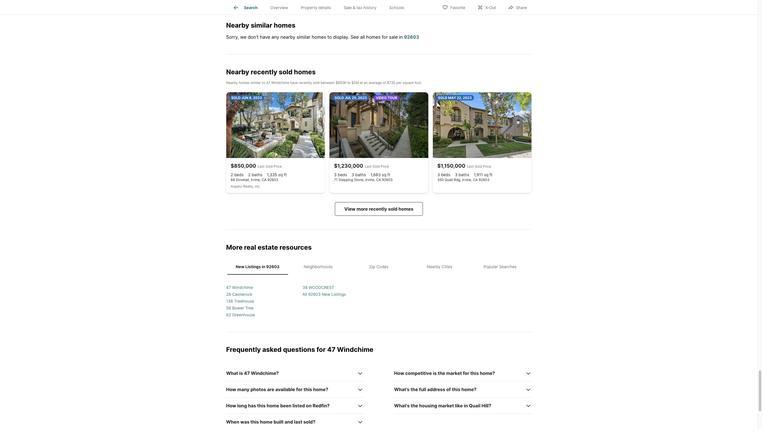 Task type: vqa. For each thing, say whether or not it's contained in the screenshot.
second SOLD
yes



Task type: describe. For each thing, give the bounding box(es) containing it.
baths for $1,230,000
[[355, 173, 366, 177]]

photos
[[251, 387, 266, 393]]

sorry, we don't have any nearby similar homes to display. see all homes for sale in 92603
[[226, 34, 419, 40]]

1 horizontal spatial new
[[322, 292, 331, 297]]

sq for $1,150,000
[[484, 173, 489, 177]]

$1,230,000
[[334, 163, 363, 169]]

sq for $1,230,000
[[382, 173, 387, 177]]

available
[[276, 387, 295, 393]]

how competitive is the market for this home?
[[394, 371, 495, 377]]

$850,000 last sold price
[[231, 163, 282, 169]]

beds for $1,230,000
[[338, 173, 347, 177]]

28 castlerock link
[[226, 292, 252, 297]]

1,911
[[474, 173, 483, 177]]

0 vertical spatial in
[[399, 34, 403, 40]]

what is 47 windchime? button
[[226, 366, 364, 382]]

92603 inside 88 dovetail, irvine, ca 92603 aspero realty, inc
[[268, 178, 278, 182]]

search link
[[233, 4, 258, 11]]

any
[[272, 34, 279, 40]]

are
[[267, 387, 274, 393]]

what's the full address of this home? button
[[394, 382, 532, 398]]

don't
[[248, 34, 259, 40]]

sold for $850,000
[[231, 96, 241, 100]]

nearby homes similar to 47 windchime have recently sold between $850k to $2m at an average of $730 per square foot.
[[226, 81, 422, 85]]

8,
[[249, 96, 252, 100]]

nearby for nearby recently sold homes
[[226, 68, 249, 76]]

view more recently sold homes button
[[335, 202, 423, 216]]

last for $1,230,000
[[365, 165, 372, 169]]

2 for 2 beds
[[231, 173, 233, 177]]

38 woodcrest
[[303, 285, 334, 290]]

neighborhoods
[[304, 265, 333, 269]]

display.
[[333, 34, 350, 40]]

tab list containing search
[[226, 0, 415, 15]]

greenhouse
[[232, 313, 255, 318]]

treehouse
[[234, 299, 254, 304]]

full
[[419, 387, 426, 393]]

more
[[226, 244, 243, 252]]

schools tab
[[383, 1, 411, 15]]

rdg,
[[454, 178, 461, 182]]

more real estate resources
[[226, 244, 312, 252]]

nearby
[[281, 34, 295, 40]]

listed
[[293, 403, 305, 409]]

photo of 71 stepping stone, irvine, ca 92603 image
[[330, 92, 429, 158]]

nearby cities
[[427, 265, 453, 269]]

3 beds for $1,150,000
[[438, 173, 451, 177]]

popular searches tab
[[470, 260, 531, 274]]

overview
[[271, 5, 288, 10]]

sold jul 25, 2023
[[335, 96, 367, 100]]

1 horizontal spatial sold
[[313, 81, 320, 85]]

favorite button
[[438, 1, 470, 13]]

1 vertical spatial recently
[[299, 81, 312, 85]]

this inside 'dropdown button'
[[452, 387, 461, 393]]

0 vertical spatial sold
[[279, 68, 293, 76]]

asked
[[262, 346, 282, 354]]

x-
[[486, 5, 490, 10]]

jul
[[345, 96, 351, 100]]

homes inside button
[[399, 206, 414, 212]]

88
[[231, 178, 235, 182]]

video
[[376, 96, 387, 100]]

71 stepping stone, irvine, ca 92603
[[334, 178, 393, 182]]

nearby for nearby similar homes
[[226, 21, 249, 29]]

4 3 from the left
[[455, 173, 458, 177]]

more real estate resources heading
[[226, 244, 532, 259]]

home? inside 'dropdown button'
[[462, 387, 477, 393]]

square
[[403, 81, 414, 85]]

windchime for asked
[[337, 346, 374, 354]]

for up the what's the full address of this home? 'dropdown button'
[[463, 371, 470, 377]]

how for how many photos are available for this home?
[[226, 387, 236, 393]]

what is 47 windchime?
[[226, 371, 279, 377]]

all 92603 new listings
[[303, 292, 346, 297]]

sold for $1,150,000
[[475, 165, 482, 169]]

sale
[[389, 34, 398, 40]]

92603 inside 'tab'
[[266, 265, 280, 269]]

25,
[[352, 96, 357, 100]]

3 beds for $1,230,000
[[334, 173, 347, 177]]

47 windchime
[[226, 285, 253, 290]]

codes
[[377, 265, 389, 269]]

136
[[226, 299, 233, 304]]

irvine, inside 88 dovetail, irvine, ca 92603 aspero realty, inc
[[251, 178, 261, 182]]

share
[[516, 5, 527, 10]]

price for $850,000
[[274, 165, 282, 169]]

schools
[[389, 5, 404, 10]]

per
[[397, 81, 402, 85]]

foot.
[[415, 81, 422, 85]]

1 horizontal spatial listings
[[332, 292, 346, 297]]

market inside what's the housing market like in quail hill? dropdown button
[[438, 403, 454, 409]]

recently inside view more recently sold homes button
[[369, 206, 387, 212]]

average
[[369, 81, 382, 85]]

hill?
[[482, 403, 492, 409]]

details
[[319, 5, 331, 10]]

sold for $1,230,000
[[335, 96, 344, 100]]

is inside what is 47 windchime? dropdown button
[[239, 371, 243, 377]]

price for $1,230,000
[[381, 165, 389, 169]]

neighborhoods tab
[[288, 260, 349, 274]]

56 bower tree link
[[226, 306, 254, 311]]

address
[[427, 387, 445, 393]]

28 castlerock
[[226, 292, 252, 297]]

2023 for $1,150,000
[[463, 96, 472, 100]]

1,911 sq ft
[[474, 173, 493, 177]]

home? for how many photos are available for this home?
[[313, 387, 328, 393]]

sale
[[344, 5, 352, 10]]

$1,230,000 last sold price
[[334, 163, 389, 169]]

may
[[448, 96, 456, 100]]

baths for $850,000
[[252, 173, 263, 177]]

for right questions
[[317, 346, 326, 354]]

this up the what's the full address of this home? 'dropdown button'
[[471, 371, 479, 377]]

350
[[438, 178, 444, 182]]

sale & tax history
[[344, 5, 377, 10]]

0 horizontal spatial to
[[262, 81, 265, 85]]

popular searches
[[484, 265, 517, 269]]

long
[[237, 403, 247, 409]]

home? for how competitive is the market for this home?
[[480, 371, 495, 377]]

this right has
[[257, 403, 266, 409]]

ca for $1,230,000
[[376, 178, 381, 182]]

0 horizontal spatial windchime
[[232, 285, 253, 290]]

1 3 from the left
[[334, 173, 337, 177]]

3 baths for $1,150,000
[[455, 173, 470, 177]]

the for full
[[411, 387, 418, 393]]

tab list containing new listings in 92603
[[226, 259, 532, 275]]

136 treehouse
[[226, 299, 254, 304]]

what's the housing market like in quail hill? button
[[394, 398, 532, 415]]

28
[[226, 292, 231, 297]]

0 vertical spatial similar
[[251, 21, 272, 29]]

resources
[[280, 244, 312, 252]]

sold inside button
[[388, 206, 398, 212]]

nearby cities tab
[[409, 260, 470, 274]]

of inside 'dropdown button'
[[447, 387, 451, 393]]

38 woodcrest link
[[303, 285, 334, 290]]

zip codes tab
[[349, 260, 409, 274]]

62 greenhouse link
[[226, 313, 255, 318]]

what's the housing market like in quail hill?
[[394, 403, 492, 409]]

what
[[226, 371, 238, 377]]

has
[[248, 403, 256, 409]]

frequently
[[226, 346, 261, 354]]



Task type: locate. For each thing, give the bounding box(es) containing it.
3 last from the left
[[467, 165, 474, 169]]

1 sq from the left
[[278, 173, 283, 177]]

$730
[[387, 81, 396, 85]]

1 horizontal spatial irvine,
[[366, 178, 375, 182]]

nearby up sold jun 8, 2023
[[226, 81, 238, 85]]

0 horizontal spatial of
[[383, 81, 386, 85]]

view
[[345, 206, 356, 212]]

listings inside 'tab'
[[246, 265, 261, 269]]

last up the 1,683
[[365, 165, 372, 169]]

how up what's
[[394, 371, 404, 377]]

1 horizontal spatial ca
[[376, 178, 381, 182]]

1 vertical spatial sold
[[313, 81, 320, 85]]

0 horizontal spatial home?
[[313, 387, 328, 393]]

2 vertical spatial how
[[226, 403, 236, 409]]

of right address at the right bottom of the page
[[447, 387, 451, 393]]

have left any
[[260, 34, 270, 40]]

2 horizontal spatial ca
[[473, 178, 478, 182]]

2 baths
[[248, 173, 263, 177]]

2 horizontal spatial baths
[[459, 173, 470, 177]]

what's the full address of this home?
[[394, 387, 477, 393]]

windchime for homes
[[271, 81, 289, 85]]

0 horizontal spatial last
[[258, 165, 265, 169]]

0 vertical spatial quail
[[445, 178, 453, 182]]

1 vertical spatial how
[[226, 387, 236, 393]]

2 horizontal spatial 2023
[[463, 96, 472, 100]]

last inside $1,230,000 last sold price
[[365, 165, 372, 169]]

nearby for nearby homes similar to 47 windchime have recently sold between $850k to $2m at an average of $730 per square foot.
[[226, 81, 238, 85]]

to left display.
[[328, 34, 332, 40]]

woodcrest
[[309, 285, 334, 290]]

1 3 baths from the left
[[352, 173, 366, 177]]

2 2 from the left
[[248, 173, 251, 177]]

windchime
[[271, 81, 289, 85], [232, 285, 253, 290], [337, 346, 374, 354]]

last for $850,000
[[258, 165, 265, 169]]

1 beds from the left
[[234, 173, 244, 177]]

0 horizontal spatial 2023
[[253, 96, 262, 100]]

1 horizontal spatial in
[[399, 34, 403, 40]]

sold?
[[303, 420, 316, 425]]

3 beds up 71
[[334, 173, 347, 177]]

recently
[[251, 68, 277, 76], [299, 81, 312, 85], [369, 206, 387, 212]]

2 horizontal spatial recently
[[369, 206, 387, 212]]

this up like
[[452, 387, 461, 393]]

estate
[[258, 244, 278, 252]]

irvine, down 2 baths
[[251, 178, 261, 182]]

2 last from the left
[[365, 165, 372, 169]]

62
[[226, 313, 231, 318]]

windchime?
[[251, 371, 279, 377]]

2 for 2 baths
[[248, 173, 251, 177]]

in inside new listings in 92603 'tab'
[[262, 265, 265, 269]]

sold for $1,230,000
[[373, 165, 380, 169]]

irvine, for $1,230,000
[[366, 178, 375, 182]]

1 vertical spatial market
[[438, 403, 454, 409]]

last
[[294, 420, 302, 425]]

2 horizontal spatial irvine,
[[462, 178, 472, 182]]

view more recently sold homes
[[345, 206, 414, 212]]

irvine, down the 1,683
[[366, 178, 375, 182]]

0 horizontal spatial recently
[[251, 68, 277, 76]]

property
[[301, 5, 317, 10]]

have down nearby recently sold homes on the top left of page
[[290, 81, 298, 85]]

to down nearby recently sold homes on the top left of page
[[262, 81, 265, 85]]

1 horizontal spatial ft
[[388, 173, 391, 177]]

market up the what's the full address of this home? 'dropdown button'
[[446, 371, 462, 377]]

3 sold from the left
[[438, 96, 448, 100]]

we
[[240, 34, 247, 40]]

3 irvine, from the left
[[462, 178, 472, 182]]

quail
[[445, 178, 453, 182], [469, 403, 481, 409]]

0 horizontal spatial sq
[[278, 173, 283, 177]]

photo of 88 dovetail, irvine, ca 92603 image
[[226, 92, 325, 158]]

2023 for $850,000
[[253, 96, 262, 100]]

sold may 22, 2023
[[438, 96, 472, 100]]

for left sale
[[382, 34, 388, 40]]

1 vertical spatial listings
[[332, 292, 346, 297]]

2 vertical spatial sold
[[388, 206, 398, 212]]

price inside the $1,150,000 last sold price
[[483, 165, 491, 169]]

3 up stone,
[[352, 173, 354, 177]]

what's
[[394, 387, 410, 393]]

1 horizontal spatial 2
[[248, 173, 251, 177]]

tax
[[357, 5, 363, 10]]

2 vertical spatial in
[[464, 403, 468, 409]]

beds up 350
[[441, 173, 451, 177]]

tab list
[[226, 0, 415, 15], [226, 259, 532, 275]]

real
[[244, 244, 256, 252]]

irvine, right rdg,
[[462, 178, 472, 182]]

3 2023 from the left
[[463, 96, 472, 100]]

2 up dovetail,
[[248, 173, 251, 177]]

3 beds up 350
[[438, 173, 451, 177]]

similar
[[251, 21, 272, 29], [297, 34, 311, 40], [251, 81, 261, 85]]

similar right the nearby at left
[[297, 34, 311, 40]]

in down "estate" on the left
[[262, 265, 265, 269]]

new listings in 92603 tab
[[227, 260, 288, 274]]

0 vertical spatial windchime
[[271, 81, 289, 85]]

2 vertical spatial the
[[411, 403, 418, 409]]

1 horizontal spatial baths
[[355, 173, 366, 177]]

an
[[364, 81, 368, 85]]

sold up the 1,911
[[475, 165, 482, 169]]

search
[[244, 5, 258, 10]]

1 irvine, from the left
[[251, 178, 261, 182]]

0 horizontal spatial price
[[274, 165, 282, 169]]

1,335
[[267, 173, 277, 177]]

to left the $2m
[[348, 81, 351, 85]]

ft for $1,150,000
[[490, 173, 493, 177]]

2 horizontal spatial beds
[[441, 173, 451, 177]]

been
[[280, 403, 292, 409]]

last for $1,150,000
[[467, 165, 474, 169]]

3 ft from the left
[[490, 173, 493, 177]]

71
[[334, 178, 338, 182]]

the left full
[[411, 387, 418, 393]]

new down more on the left of page
[[236, 265, 245, 269]]

this
[[471, 371, 479, 377], [304, 387, 312, 393], [452, 387, 461, 393], [257, 403, 266, 409], [251, 420, 259, 425]]

2 beds
[[231, 173, 244, 177]]

the inside 'dropdown button'
[[411, 387, 418, 393]]

last
[[258, 165, 265, 169], [365, 165, 372, 169], [467, 165, 474, 169]]

all 92603 new listings link
[[303, 292, 346, 297]]

popular
[[484, 265, 498, 269]]

92603 down 1,335
[[268, 178, 278, 182]]

1 vertical spatial home
[[260, 420, 273, 425]]

is right competitive
[[433, 371, 437, 377]]

home left been
[[267, 403, 279, 409]]

cities
[[442, 265, 453, 269]]

nearby for nearby cities
[[427, 265, 441, 269]]

quail inside dropdown button
[[469, 403, 481, 409]]

2
[[231, 173, 233, 177], [248, 173, 251, 177]]

$1,150,000
[[438, 163, 466, 169]]

2 3 baths from the left
[[455, 173, 470, 177]]

all
[[360, 34, 365, 40]]

similar up don't
[[251, 21, 272, 29]]

2 tab list from the top
[[226, 259, 532, 275]]

bower
[[232, 306, 244, 311]]

1 vertical spatial have
[[290, 81, 298, 85]]

new
[[236, 265, 245, 269], [322, 292, 331, 297]]

1 vertical spatial in
[[262, 265, 265, 269]]

38
[[303, 285, 308, 290]]

sq for $850,000
[[278, 173, 283, 177]]

this right was
[[251, 420, 259, 425]]

how for how long has this home been listed on redfin?
[[226, 403, 236, 409]]

92603 down more real estate resources
[[266, 265, 280, 269]]

photo of 350 quail rdg, irvine, ca 92603 image
[[433, 92, 532, 158]]

baths up 350 quail rdg, irvine, ca 92603
[[459, 173, 470, 177]]

beds up dovetail,
[[234, 173, 244, 177]]

$850,000
[[231, 163, 256, 169]]

favorite
[[451, 5, 466, 10]]

ca down 2 baths
[[262, 178, 267, 182]]

1 horizontal spatial last
[[365, 165, 372, 169]]

0 horizontal spatial baths
[[252, 173, 263, 177]]

listings down woodcrest
[[332, 292, 346, 297]]

0 vertical spatial of
[[383, 81, 386, 85]]

0 vertical spatial the
[[438, 371, 445, 377]]

2 horizontal spatial ft
[[490, 173, 493, 177]]

quail left "hill?"
[[469, 403, 481, 409]]

listings down "real"
[[246, 265, 261, 269]]

sold inside $850,000 last sold price
[[266, 165, 273, 169]]

nearby recently sold homes
[[226, 68, 316, 76]]

ft for $1,230,000
[[388, 173, 391, 177]]

sold inside the $1,150,000 last sold price
[[475, 165, 482, 169]]

baths up 88 dovetail, irvine, ca 92603 aspero realty, inc
[[252, 173, 263, 177]]

2 horizontal spatial in
[[464, 403, 468, 409]]

all
[[303, 292, 307, 297]]

1 baths from the left
[[252, 173, 263, 177]]

1 2023 from the left
[[253, 96, 262, 100]]

2 horizontal spatial to
[[348, 81, 351, 85]]

0 horizontal spatial 3 baths
[[352, 173, 366, 177]]

ca down the 1,911
[[473, 178, 478, 182]]

0 horizontal spatial ft
[[284, 173, 287, 177]]

3 ca from the left
[[473, 178, 478, 182]]

1 sold from the left
[[266, 165, 273, 169]]

3 price from the left
[[483, 165, 491, 169]]

92603 down 1,683 sq ft
[[382, 178, 393, 182]]

sold up 1,335
[[266, 165, 273, 169]]

1,335 sq ft
[[267, 173, 287, 177]]

0 horizontal spatial sold
[[279, 68, 293, 76]]

0 vertical spatial new
[[236, 265, 245, 269]]

how left many
[[226, 387, 236, 393]]

92603 down "1,911 sq ft"
[[479, 178, 490, 182]]

0 vertical spatial have
[[260, 34, 270, 40]]

nearby left cities at the right of page
[[427, 265, 441, 269]]

2023 right 22,
[[463, 96, 472, 100]]

1 vertical spatial of
[[447, 387, 451, 393]]

2023 right the 25,
[[358, 96, 367, 100]]

sold for $1,150,000
[[438, 96, 448, 100]]

market inside dropdown button
[[446, 371, 462, 377]]

tour
[[388, 96, 397, 100]]

sq right the 1,683
[[382, 173, 387, 177]]

1 is from the left
[[239, 371, 243, 377]]

1 sold from the left
[[231, 96, 241, 100]]

beds up stepping
[[338, 173, 347, 177]]

sold left "may"
[[438, 96, 448, 100]]

2023 for $1,230,000
[[358, 96, 367, 100]]

1 horizontal spatial 3 baths
[[455, 173, 470, 177]]

ca down 1,683 sq ft
[[376, 178, 381, 182]]

2 ft from the left
[[388, 173, 391, 177]]

2 horizontal spatial price
[[483, 165, 491, 169]]

sale & tax history tab
[[337, 1, 383, 15]]

3 baths for $1,230,000
[[352, 173, 366, 177]]

1 vertical spatial new
[[322, 292, 331, 297]]

price for $1,150,000
[[483, 165, 491, 169]]

2 horizontal spatial windchime
[[337, 346, 374, 354]]

3 sold from the left
[[475, 165, 482, 169]]

3 3 from the left
[[438, 173, 440, 177]]

was
[[240, 420, 250, 425]]

sold up the 1,683
[[373, 165, 380, 169]]

1 ft from the left
[[284, 173, 287, 177]]

0 horizontal spatial is
[[239, 371, 243, 377]]

sq right 1,335
[[278, 173, 283, 177]]

quail right 350
[[445, 178, 453, 182]]

88 dovetail, irvine, ca 92603 aspero realty, inc
[[231, 178, 278, 189]]

1 last from the left
[[258, 165, 265, 169]]

2 horizontal spatial sold
[[475, 165, 482, 169]]

1 horizontal spatial sold
[[335, 96, 344, 100]]

0 horizontal spatial irvine,
[[251, 178, 261, 182]]

0 horizontal spatial sold
[[231, 96, 241, 100]]

how long has this home been listed on redfin?
[[226, 403, 330, 409]]

last up 2 baths
[[258, 165, 265, 169]]

1,683
[[371, 173, 381, 177]]

is right what
[[239, 371, 243, 377]]

castlerock
[[232, 292, 252, 297]]

ft right the 1,911
[[490, 173, 493, 177]]

in right sale
[[399, 34, 403, 40]]

2 vertical spatial recently
[[369, 206, 387, 212]]

1 tab list from the top
[[226, 0, 415, 15]]

for right available
[[296, 387, 303, 393]]

home left built at the left bottom of the page
[[260, 420, 273, 425]]

136 treehouse link
[[226, 299, 254, 304]]

3 baths
[[352, 173, 366, 177], [455, 173, 470, 177]]

2 horizontal spatial last
[[467, 165, 474, 169]]

last inside the $1,150,000 last sold price
[[467, 165, 474, 169]]

1 vertical spatial quail
[[469, 403, 481, 409]]

92603 right sale
[[404, 34, 419, 40]]

see
[[351, 34, 359, 40]]

beds for $1,150,000
[[441, 173, 451, 177]]

47 inside dropdown button
[[244, 371, 250, 377]]

3 up rdg,
[[455, 173, 458, 177]]

2 ca from the left
[[376, 178, 381, 182]]

2 3 from the left
[[352, 173, 354, 177]]

have
[[260, 34, 270, 40], [290, 81, 298, 85]]

market
[[446, 371, 462, 377], [438, 403, 454, 409]]

1 horizontal spatial is
[[433, 371, 437, 377]]

sold left jul
[[335, 96, 344, 100]]

irvine,
[[251, 178, 261, 182], [366, 178, 375, 182], [462, 178, 472, 182]]

property details tab
[[295, 1, 337, 15]]

ca for $1,150,000
[[473, 178, 478, 182]]

1 2 from the left
[[231, 173, 233, 177]]

new down woodcrest
[[322, 292, 331, 297]]

sold inside $1,230,000 last sold price
[[373, 165, 380, 169]]

1 vertical spatial windchime
[[232, 285, 253, 290]]

is
[[239, 371, 243, 377], [433, 371, 437, 377]]

beds for $850,000
[[234, 173, 244, 177]]

3 sq from the left
[[484, 173, 489, 177]]

0 horizontal spatial in
[[262, 265, 265, 269]]

1 vertical spatial tab list
[[226, 259, 532, 275]]

home?
[[480, 371, 495, 377], [313, 387, 328, 393], [462, 387, 477, 393]]

many
[[237, 387, 250, 393]]

1 horizontal spatial to
[[328, 34, 332, 40]]

1 horizontal spatial have
[[290, 81, 298, 85]]

on
[[306, 403, 312, 409]]

sold
[[266, 165, 273, 169], [373, 165, 380, 169], [475, 165, 482, 169]]

last inside $850,000 last sold price
[[258, 165, 265, 169]]

2 horizontal spatial sq
[[484, 173, 489, 177]]

last up 350 quail rdg, irvine, ca 92603
[[467, 165, 474, 169]]

2 sold from the left
[[335, 96, 344, 100]]

price up 1,683 sq ft
[[381, 165, 389, 169]]

of left $730
[[383, 81, 386, 85]]

3 baths from the left
[[459, 173, 470, 177]]

0 horizontal spatial beds
[[234, 173, 244, 177]]

irvine, for $1,150,000
[[462, 178, 472, 182]]

price up "1,911 sq ft"
[[483, 165, 491, 169]]

at
[[360, 81, 363, 85]]

2 horizontal spatial home?
[[480, 371, 495, 377]]

video tour
[[376, 96, 397, 100]]

price inside $850,000 last sold price
[[274, 165, 282, 169]]

market left like
[[438, 403, 454, 409]]

3 up 350
[[438, 173, 440, 177]]

1 horizontal spatial home?
[[462, 387, 477, 393]]

tree
[[245, 306, 254, 311]]

the right what's
[[411, 403, 418, 409]]

1 horizontal spatial 2023
[[358, 96, 367, 100]]

share button
[[504, 1, 532, 13]]

3 baths up stone,
[[352, 173, 366, 177]]

1 horizontal spatial quail
[[469, 403, 481, 409]]

x-out
[[486, 5, 496, 10]]

the for housing
[[411, 403, 418, 409]]

sold left jun
[[231, 96, 241, 100]]

baths for $1,150,000
[[459, 173, 470, 177]]

property details
[[301, 5, 331, 10]]

1 vertical spatial similar
[[297, 34, 311, 40]]

1 vertical spatial the
[[411, 387, 418, 393]]

0 horizontal spatial sold
[[266, 165, 273, 169]]

2 3 beds from the left
[[438, 173, 451, 177]]

sorry,
[[226, 34, 239, 40]]

0 horizontal spatial 3 beds
[[334, 173, 347, 177]]

2 sold from the left
[[373, 165, 380, 169]]

this up on
[[304, 387, 312, 393]]

2 vertical spatial windchime
[[337, 346, 374, 354]]

ft for $850,000
[[284, 173, 287, 177]]

0 vertical spatial home
[[267, 403, 279, 409]]

between
[[321, 81, 335, 85]]

redfin?
[[313, 403, 330, 409]]

92603 down 38 woodcrest
[[308, 292, 321, 297]]

1 price from the left
[[274, 165, 282, 169]]

is inside how competitive is the market for this home? dropdown button
[[433, 371, 437, 377]]

1 horizontal spatial recently
[[299, 81, 312, 85]]

2 sq from the left
[[382, 173, 387, 177]]

overview tab
[[264, 1, 295, 15]]

22,
[[457, 96, 462, 100]]

0 horizontal spatial ca
[[262, 178, 267, 182]]

when was this home built and last sold? button
[[226, 415, 364, 430]]

ft right 1,335
[[284, 173, 287, 177]]

0 horizontal spatial new
[[236, 265, 245, 269]]

new inside 'tab'
[[236, 265, 245, 269]]

how left long
[[226, 403, 236, 409]]

2 price from the left
[[381, 165, 389, 169]]

0 vertical spatial how
[[394, 371, 404, 377]]

2 beds from the left
[[338, 173, 347, 177]]

2023 right 8,
[[253, 96, 262, 100]]

in inside what's the housing market like in quail hill? dropdown button
[[464, 403, 468, 409]]

2 is from the left
[[433, 371, 437, 377]]

350 quail rdg, irvine, ca 92603
[[438, 178, 490, 182]]

1 3 beds from the left
[[334, 173, 347, 177]]

questions
[[283, 346, 315, 354]]

2 horizontal spatial sold
[[388, 206, 398, 212]]

when was this home built and last sold?
[[226, 420, 316, 425]]

1 horizontal spatial price
[[381, 165, 389, 169]]

1 ca from the left
[[262, 178, 267, 182]]

how
[[394, 371, 404, 377], [226, 387, 236, 393], [226, 403, 236, 409]]

out
[[490, 5, 496, 10]]

in right like
[[464, 403, 468, 409]]

2 vertical spatial similar
[[251, 81, 261, 85]]

similar up 8,
[[251, 81, 261, 85]]

in
[[399, 34, 403, 40], [262, 265, 265, 269], [464, 403, 468, 409]]

2 irvine, from the left
[[366, 178, 375, 182]]

0 vertical spatial listings
[[246, 265, 261, 269]]

$850k
[[336, 81, 347, 85]]

ca inside 88 dovetail, irvine, ca 92603 aspero realty, inc
[[262, 178, 267, 182]]

3 up 71
[[334, 173, 337, 177]]

3 baths up 350 quail rdg, irvine, ca 92603
[[455, 173, 470, 177]]

1 horizontal spatial of
[[447, 387, 451, 393]]

0 vertical spatial market
[[446, 371, 462, 377]]

sold for $850,000
[[266, 165, 273, 169]]

sq right the 1,911
[[484, 173, 489, 177]]

2 2023 from the left
[[358, 96, 367, 100]]

3 beds from the left
[[441, 173, 451, 177]]

the up address at the right bottom of the page
[[438, 371, 445, 377]]

nearby up the sorry,
[[226, 21, 249, 29]]

2 baths from the left
[[355, 173, 366, 177]]

price up '1,335 sq ft'
[[274, 165, 282, 169]]

price inside $1,230,000 last sold price
[[381, 165, 389, 169]]

2 up 88
[[231, 173, 233, 177]]

0 vertical spatial tab list
[[226, 0, 415, 15]]

$2m
[[352, 81, 359, 85]]

baths up stone,
[[355, 173, 366, 177]]

nearby inside tab
[[427, 265, 441, 269]]

ft right the 1,683
[[388, 173, 391, 177]]

nearby up jun
[[226, 68, 249, 76]]

0 horizontal spatial have
[[260, 34, 270, 40]]

1 horizontal spatial windchime
[[271, 81, 289, 85]]

0 vertical spatial recently
[[251, 68, 277, 76]]

the
[[438, 371, 445, 377], [411, 387, 418, 393], [411, 403, 418, 409]]

1 horizontal spatial sold
[[373, 165, 380, 169]]

dovetail,
[[236, 178, 250, 182]]

0 horizontal spatial quail
[[445, 178, 453, 182]]

2023
[[253, 96, 262, 100], [358, 96, 367, 100], [463, 96, 472, 100]]

how for how competitive is the market for this home?
[[394, 371, 404, 377]]

when
[[226, 420, 239, 425]]



